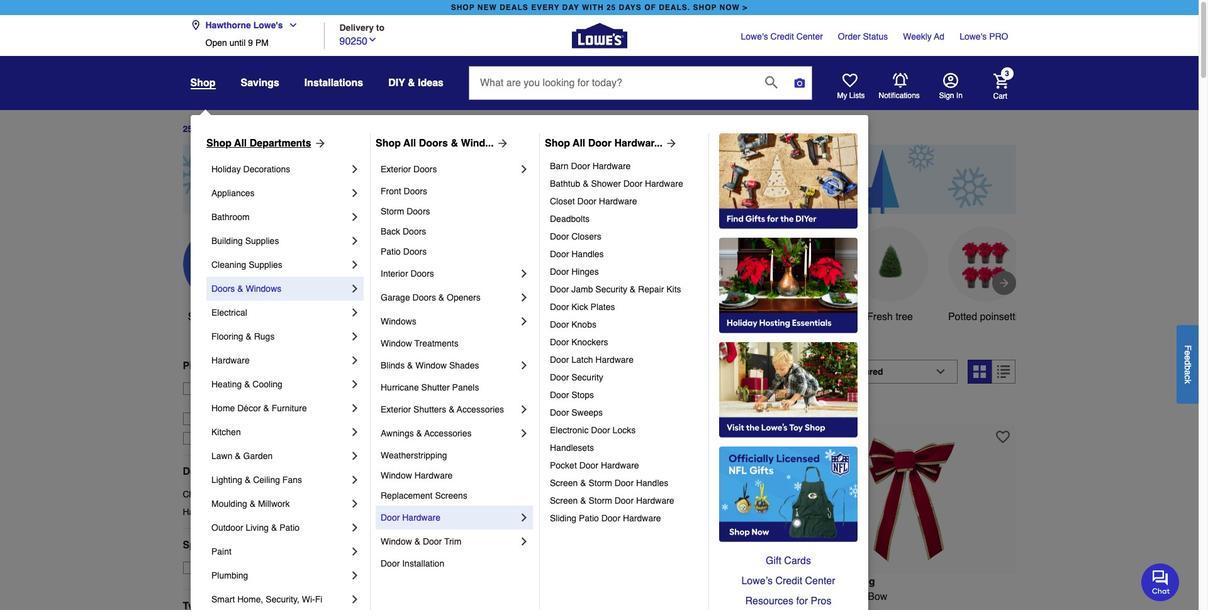 Task type: describe. For each thing, give the bounding box(es) containing it.
3 heart outline image from the left
[[997, 430, 1010, 444]]

doors for back
[[403, 227, 426, 237]]

fi
[[315, 595, 322, 605]]

& down the pocket door hardware
[[580, 478, 586, 488]]

savings inside "button"
[[490, 311, 526, 323]]

lowe's credit center link
[[719, 571, 858, 592]]

cleaning supplies
[[211, 260, 283, 270]]

interior doors link
[[381, 262, 518, 286]]

front doors
[[381, 186, 427, 196]]

all for door
[[573, 138, 586, 149]]

smart home, security, wi-fi link
[[211, 588, 349, 610]]

cooling
[[253, 380, 283, 390]]

ft inside holiday living 100-count 20.62-ft white incandescent plug- in christmas string lights
[[448, 591, 454, 603]]

cart
[[993, 92, 1008, 100]]

building supplies link
[[211, 229, 349, 253]]

door handles link
[[550, 245, 700, 263]]

door down handlesets
[[579, 461, 599, 471]]

weekly
[[903, 31, 932, 42]]

grid view image
[[974, 366, 987, 378]]

door left stops
[[550, 390, 569, 400]]

door left latch
[[550, 355, 569, 365]]

arrow right image for shop all doors & wind...
[[494, 137, 509, 150]]

hardware inside "link"
[[402, 513, 441, 523]]

lowe's home improvement notification center image
[[893, 73, 908, 88]]

exterior for exterior doors
[[381, 164, 411, 174]]

decorations for holiday decorations
[[243, 164, 290, 174]]

all for departments
[[234, 138, 247, 149]]

1 horizontal spatial pickup
[[246, 384, 272, 394]]

chevron right image for hardware
[[349, 354, 361, 367]]

resources for pros
[[746, 596, 832, 607]]

white inside button
[[782, 311, 807, 323]]

lowe's down free store pickup today at:
[[247, 396, 274, 406]]

chevron right image for moulding & millwork
[[349, 498, 361, 510]]

awnings
[[381, 429, 414, 439]]

& right diy
[[408, 77, 415, 89]]

door hinges
[[550, 267, 599, 277]]

garden
[[243, 451, 273, 461]]

ft inside 100-count 20.62-ft multicolor incandescent plug-in christmas string lights
[[666, 591, 672, 603]]

0 horizontal spatial windows
[[246, 284, 281, 294]]

door stops
[[550, 390, 594, 400]]

flooring
[[211, 332, 243, 342]]

& up sliding patio door hardware
[[580, 496, 586, 506]]

deadbolts
[[550, 214, 590, 224]]

closet door hardware link
[[550, 193, 700, 210]]

& inside "link"
[[583, 179, 589, 189]]

chevron right image for doors & windows
[[349, 283, 361, 295]]

shop for shop all doors & wind...
[[376, 138, 401, 149]]

pickup & delivery
[[183, 361, 268, 372]]

red
[[847, 591, 865, 603]]

pm
[[255, 38, 269, 48]]

christmas decorations
[[183, 490, 272, 500]]

back
[[381, 227, 400, 237]]

door installation
[[381, 559, 444, 569]]

chevron right image for interior doors
[[518, 267, 531, 280]]

& right blinds
[[407, 361, 413, 371]]

incandescent inside holiday living 100-count 20.62-ft white incandescent plug- in christmas string lights
[[485, 591, 545, 603]]

all for deals
[[214, 311, 225, 323]]

& down hanukkah decorations link
[[271, 523, 277, 533]]

gift cards
[[766, 556, 811, 567]]

openers
[[447, 293, 481, 303]]

holiday for holiday living 8.5-in w red bow
[[806, 576, 843, 588]]

chevron right image for heating & cooling
[[349, 378, 361, 391]]

storm inside storm doors link
[[381, 206, 404, 217]]

my lists link
[[837, 73, 865, 101]]

supplies for cleaning supplies
[[249, 260, 283, 270]]

lights inside holiday living 100-count 20.62-ft white incandescent plug- in christmas string lights
[[458, 606, 485, 610]]

screens
[[435, 491, 467, 501]]

sale
[[220, 563, 237, 573]]

2 horizontal spatial patio
[[579, 514, 599, 524]]

1001813154 element
[[588, 402, 647, 415]]

for
[[796, 596, 808, 607]]

sign
[[939, 91, 954, 100]]

2 e from the top
[[1183, 355, 1193, 360]]

screen for screen & storm door hardware
[[550, 496, 578, 506]]

days
[[619, 3, 642, 12]]

door down the 'screen & storm door hardware'
[[601, 514, 621, 524]]

& right store
[[244, 380, 250, 390]]

hawthorne for hawthorne lowe's & nearby stores
[[202, 396, 244, 406]]

& right "awnings"
[[416, 429, 422, 439]]

store
[[222, 384, 243, 394]]

lights inside 100-count 20.62-ft multicolor incandescent plug-in christmas string lights
[[700, 606, 727, 610]]

chevron right image for cleaning supplies
[[349, 259, 361, 271]]

sliding patio door hardware
[[550, 514, 661, 524]]

chevron right image for appliances
[[349, 187, 361, 200]]

1 heart outline image from the left
[[560, 430, 574, 444]]

wind...
[[461, 138, 494, 149]]

lowe's left "pro"
[[960, 31, 987, 42]]

on sale
[[205, 563, 237, 573]]

handlesets
[[550, 443, 594, 453]]

& left wind...
[[451, 138, 458, 149]]

arrow right image for shop all departments
[[311, 137, 326, 150]]

christmas decorations link
[[183, 488, 349, 501]]

chevron right image for plumbing
[[349, 570, 361, 582]]

holiday living
[[572, 311, 635, 323]]

chevron right image for exterior shutters & accessories
[[518, 403, 531, 416]]

lowe's up "pm"
[[253, 20, 283, 30]]

window hardware
[[381, 471, 453, 481]]

chevron right image for flooring & rugs
[[349, 330, 361, 343]]

0 horizontal spatial savings
[[241, 77, 279, 89]]

replacement screens link
[[381, 486, 531, 506]]

home décor & furniture
[[211, 403, 307, 414]]

2 shop from the left
[[693, 3, 717, 12]]

screen & storm door hardware link
[[550, 492, 700, 510]]

hardware up replacement screens
[[415, 471, 453, 481]]

chevron right image for paint
[[349, 546, 361, 558]]

chevron right image for door hardware
[[518, 512, 531, 524]]

home
[[211, 403, 235, 414]]

storm doors
[[381, 206, 430, 217]]

storm for screen & storm door handles
[[589, 478, 612, 488]]

windows link
[[381, 310, 518, 334]]

& left openers
[[439, 293, 444, 303]]

installations button
[[305, 72, 363, 94]]

shop for shop
[[190, 77, 216, 89]]

knobs
[[572, 320, 597, 330]]

incandescent inside 100-count 20.62-ft multicolor incandescent plug-in christmas string lights
[[721, 591, 781, 603]]

hardware down handlesets link
[[601, 461, 639, 471]]

door up closet door hardware link
[[624, 179, 643, 189]]

closet
[[550, 196, 575, 206]]

chevron right image for garage doors & openers
[[518, 291, 531, 304]]

100- inside holiday living 100-count 20.62-ft white incandescent plug- in christmas string lights
[[370, 591, 390, 603]]

moulding & millwork
[[211, 499, 290, 509]]

gift cards link
[[719, 551, 858, 571]]

door up barn door hardware
[[588, 138, 612, 149]]

hawthorne lowe's & nearby stores
[[202, 396, 338, 406]]

2 vertical spatial delivery
[[221, 434, 253, 444]]

chevron right image for holiday decorations
[[349, 163, 361, 176]]

multicolor
[[675, 591, 718, 603]]

exterior doors
[[381, 164, 437, 174]]

order status link
[[838, 30, 888, 43]]

door down pocket door hardware link
[[615, 478, 634, 488]]

hardware down "barn door hardware" link
[[645, 179, 683, 189]]

& down cleaning supplies
[[237, 284, 243, 294]]

in inside 100-count 20.62-ft multicolor incandescent plug-in christmas string lights
[[612, 606, 620, 610]]

pocket
[[550, 461, 577, 471]]

appliances link
[[211, 181, 349, 205]]

window hardware link
[[381, 466, 531, 486]]

holiday for holiday living
[[572, 311, 605, 323]]

window for hardware
[[381, 471, 412, 481]]

bathtub
[[550, 179, 580, 189]]

plug- inside holiday living 100-count 20.62-ft white incandescent plug- in christmas string lights
[[548, 591, 571, 603]]

lowe's home improvement logo image
[[572, 8, 627, 63]]

0 vertical spatial handles
[[572, 249, 604, 259]]

ceiling
[[253, 475, 280, 485]]

& left rugs
[[246, 332, 252, 342]]

hardware down flooring
[[211, 356, 250, 366]]

chevron right image for window & door trim
[[518, 536, 531, 548]]

hawthorne for hawthorne lowe's
[[205, 20, 251, 30]]

5013254527 element
[[806, 402, 865, 415]]

door security link
[[550, 369, 700, 386]]

doors for garage
[[413, 293, 436, 303]]

100-count 20.62-ft multicolor incandescent plug-in christmas string lights
[[588, 591, 781, 610]]

door down door knobs
[[550, 337, 569, 347]]

chevron down image
[[368, 34, 378, 44]]

camera image
[[794, 77, 806, 89]]

to
[[376, 22, 385, 32]]

chat invite button image
[[1142, 563, 1180, 602]]

lowe's home improvement cart image
[[993, 73, 1009, 88]]

smart
[[211, 595, 235, 605]]

doors for exterior
[[414, 164, 437, 174]]

now
[[720, 3, 740, 12]]

hardware down bathtub & shower door hardware
[[599, 196, 637, 206]]

0 vertical spatial departments
[[250, 138, 311, 149]]

lowe's
[[742, 576, 773, 587]]

window up hurricane shutter panels
[[416, 361, 447, 371]]

count inside holiday living 100-count 20.62-ft white incandescent plug- in christmas string lights
[[390, 591, 417, 603]]

compare for 5013254527 element at bottom
[[829, 403, 865, 413]]

1 vertical spatial handles
[[636, 478, 669, 488]]

door closers
[[550, 232, 601, 242]]

doors for storm
[[407, 206, 430, 217]]

door down screen & storm door handles link
[[615, 496, 634, 506]]

awnings & accessories link
[[381, 422, 518, 446]]

sliding patio door hardware link
[[550, 510, 700, 527]]

hardware down screen & storm door handles link
[[636, 496, 674, 506]]

shutter
[[421, 383, 450, 393]]

supplies for building supplies
[[245, 236, 279, 246]]

1 vertical spatial security
[[572, 373, 603, 383]]

bow
[[868, 591, 888, 603]]

& right lawn
[[235, 451, 241, 461]]

& left ceiling
[[245, 475, 251, 485]]

shop for shop all deals
[[188, 311, 211, 323]]

electrical link
[[211, 301, 349, 325]]

hardware up bathtub & shower door hardware
[[593, 161, 631, 171]]

door left trim
[[423, 537, 442, 547]]

door down deadbolts
[[550, 232, 569, 242]]

hurricane
[[381, 383, 419, 393]]

9
[[248, 38, 253, 48]]

heating & cooling link
[[211, 373, 349, 397]]

weatherstripping
[[381, 451, 447, 461]]

door left knobs
[[550, 320, 569, 330]]

shop all door hardwar... link
[[545, 136, 678, 151]]

shop for shop all departments
[[206, 138, 232, 149]]

lowe's credit center link
[[741, 30, 823, 43]]

doors up exterior doors link
[[419, 138, 448, 149]]

rugs
[[254, 332, 275, 342]]

& up door installation
[[415, 537, 420, 547]]

today
[[275, 384, 298, 394]]

arrow right image inside shop all door hardwar... link
[[663, 137, 678, 150]]

nearby
[[285, 396, 312, 406]]

door up the door hinges
[[550, 249, 569, 259]]

christmas inside holiday living 100-count 20.62-ft white incandescent plug- in christmas string lights
[[381, 606, 426, 610]]

& right décor
[[263, 403, 269, 414]]

door up "electronic"
[[550, 408, 569, 418]]

doors down cleaning
[[211, 284, 235, 294]]

resources for pros link
[[719, 592, 858, 610]]

center for lowe's credit center
[[797, 31, 823, 42]]

shop all doors & wind...
[[376, 138, 494, 149]]

holiday living 100-count 20.62-ft white incandescent plug- in christmas string lights
[[370, 576, 571, 610]]

plates
[[591, 302, 615, 312]]

bathtub & shower door hardware link
[[550, 175, 700, 193]]

count inside 100-count 20.62-ft multicolor incandescent plug-in christmas string lights
[[608, 591, 635, 603]]



Task type: vqa. For each thing, say whether or not it's contained in the screenshot.
E.
no



Task type: locate. For each thing, give the bounding box(es) containing it.
0 horizontal spatial incandescent
[[485, 591, 545, 603]]

1 horizontal spatial 20.62-
[[638, 591, 666, 603]]

all up barn door hardware
[[573, 138, 586, 149]]

hinges
[[572, 267, 599, 277]]

0 horizontal spatial in
[[370, 606, 378, 610]]

doors for interior
[[411, 269, 434, 279]]

arrow right image up "poinsettia"
[[998, 277, 1010, 289]]

1 vertical spatial storm
[[589, 478, 612, 488]]

1 horizontal spatial windows
[[381, 317, 417, 327]]

shower
[[591, 179, 621, 189]]

hardware down screen & storm door hardware link
[[623, 514, 661, 524]]

security,
[[266, 595, 299, 605]]

shop new deals every day with 25 days of deals. shop now >
[[451, 3, 748, 12]]

trim
[[444, 537, 462, 547]]

shop down 25 days of deals
[[206, 138, 232, 149]]

chevron right image for windows
[[518, 315, 531, 328]]

0 vertical spatial credit
[[771, 31, 794, 42]]

visit the lowe's toy shop. image
[[719, 342, 858, 438]]

screen up sliding
[[550, 496, 578, 506]]

0 horizontal spatial 20.62-
[[419, 591, 448, 603]]

0 horizontal spatial lights
[[458, 606, 485, 610]]

arrow right image inside 'shop all departments' link
[[311, 137, 326, 150]]

building
[[211, 236, 243, 246]]

stores
[[314, 396, 338, 406]]

hanging decoration button
[[661, 226, 737, 340]]

location image
[[190, 20, 200, 30]]

chevron right image
[[349, 163, 361, 176], [349, 187, 361, 200], [349, 211, 361, 223], [349, 259, 361, 271], [518, 291, 531, 304], [349, 330, 361, 343], [349, 354, 361, 367], [518, 359, 531, 372], [349, 378, 361, 391], [349, 402, 361, 415], [518, 427, 531, 440], [349, 474, 361, 487], [349, 522, 361, 534], [518, 536, 531, 548], [349, 546, 361, 558], [349, 570, 361, 582]]

decorations down 'shop all departments' link
[[243, 164, 290, 174]]

incandescent
[[485, 591, 545, 603], [721, 591, 781, 603]]

& right shutters
[[449, 405, 455, 415]]

chevron right image for home décor & furniture
[[349, 402, 361, 415]]

shop all deals button
[[183, 226, 258, 325]]

chevron right image for electrical
[[349, 307, 361, 319]]

fresh tree
[[867, 311, 913, 323]]

& left "millwork"
[[250, 499, 256, 509]]

lighting & ceiling fans
[[211, 475, 302, 485]]

in inside sign in button
[[957, 91, 963, 100]]

doors down storm doors
[[403, 227, 426, 237]]

chevron right image left replacement
[[349, 498, 361, 510]]

credit up search icon
[[771, 31, 794, 42]]

2 count from the left
[[608, 591, 635, 603]]

chevron right image for kitchen
[[349, 426, 361, 439]]

shop up "exterior doors"
[[376, 138, 401, 149]]

doors for patio
[[403, 247, 427, 257]]

0 vertical spatial plug-
[[548, 591, 571, 603]]

order status
[[838, 31, 888, 42]]

0 vertical spatial security
[[596, 284, 627, 295]]

hawthorne lowe's & nearby stores button
[[202, 395, 338, 408]]

chevron right image for lawn & garden
[[349, 450, 361, 463]]

christmas inside 'link'
[[183, 490, 222, 500]]

lowe's down >
[[741, 31, 768, 42]]

exterior
[[381, 164, 411, 174], [381, 405, 411, 415]]

1 horizontal spatial arrow right image
[[998, 277, 1010, 289]]

1 shop from the left
[[451, 3, 475, 12]]

holiday decorations link
[[211, 157, 349, 181]]

living inside holiday living 100-count 20.62-ft white incandescent plug- in christmas string lights
[[409, 576, 438, 588]]

delivery up the lawn & garden
[[221, 434, 253, 444]]

2 screen from the top
[[550, 496, 578, 506]]

0 vertical spatial accessories
[[457, 405, 504, 415]]

0 vertical spatial savings button
[[241, 72, 279, 94]]

exterior for exterior shutters & accessories
[[381, 405, 411, 415]]

sweeps
[[572, 408, 603, 418]]

door left the installation
[[381, 559, 400, 569]]

doors down shop all doors & wind...
[[414, 164, 437, 174]]

0 vertical spatial pickup
[[183, 361, 216, 372]]

in inside holiday living 100-count 20.62-ft white incandescent plug- in christmas string lights
[[370, 606, 378, 610]]

credit inside "link"
[[776, 576, 803, 587]]

heart outline image
[[560, 430, 574, 444], [778, 430, 792, 444], [997, 430, 1010, 444]]

1 20.62- from the left
[[419, 591, 448, 603]]

door right barn
[[571, 161, 590, 171]]

blinds & window shades link
[[381, 354, 518, 378]]

door inside 'link'
[[550, 284, 569, 295]]

window for treatments
[[381, 339, 412, 349]]

center for lowe's credit center
[[805, 576, 836, 587]]

1 horizontal spatial arrow right image
[[494, 137, 509, 150]]

screen for screen & storm door handles
[[550, 478, 578, 488]]

appliances
[[211, 188, 255, 198]]

1 horizontal spatial compare
[[829, 403, 865, 413]]

security down door latch hardware at the bottom of page
[[572, 373, 603, 383]]

1 string from the left
[[429, 606, 455, 610]]

storm down the pocket door hardware
[[589, 478, 612, 488]]

departments up holiday decorations link
[[250, 138, 311, 149]]

supplies inside "link"
[[249, 260, 283, 270]]

1 horizontal spatial shop
[[693, 3, 717, 12]]

interior
[[381, 269, 408, 279]]

2 horizontal spatial in
[[957, 91, 963, 100]]

Search Query text field
[[469, 67, 755, 99]]

chevron right image for smart home, security, wi-fi
[[349, 594, 361, 606]]

window
[[381, 339, 412, 349], [416, 361, 447, 371], [381, 471, 412, 481], [381, 537, 412, 547]]

holiday for holiday decorations
[[211, 164, 241, 174]]

0 vertical spatial storm
[[381, 206, 404, 217]]

center up 8.5-
[[805, 576, 836, 587]]

2 incandescent from the left
[[721, 591, 781, 603]]

savings up the window treatments link
[[490, 311, 526, 323]]

1 horizontal spatial in
[[612, 606, 620, 610]]

0 horizontal spatial 25
[[183, 124, 193, 134]]

string inside holiday living 100-count 20.62-ft white incandescent plug- in christmas string lights
[[429, 606, 455, 610]]

string inside 100-count 20.62-ft multicolor incandescent plug-in christmas string lights
[[671, 606, 697, 610]]

hanging
[[680, 311, 718, 323]]

0 vertical spatial delivery
[[340, 22, 374, 32]]

2 arrow right image from the left
[[494, 137, 509, 150]]

2 vertical spatial storm
[[589, 496, 612, 506]]

smart home, security, wi-fi
[[211, 595, 322, 605]]

credit for lowe's
[[771, 31, 794, 42]]

window treatments
[[381, 339, 459, 349]]

& down today
[[276, 396, 282, 406]]

& up heating
[[219, 361, 226, 372]]

list view image
[[998, 366, 1010, 378]]

all for doors
[[404, 138, 416, 149]]

door kick plates link
[[550, 298, 700, 316]]

2 shop from the left
[[376, 138, 401, 149]]

plug- inside 100-count 20.62-ft multicolor incandescent plug-in christmas string lights
[[588, 606, 612, 610]]

windows down cleaning supplies "link"
[[246, 284, 281, 294]]

door down sweeps
[[591, 425, 610, 436]]

0 horizontal spatial ft
[[448, 591, 454, 603]]

shop for shop all door hardwar...
[[545, 138, 570, 149]]

door installation link
[[381, 554, 531, 574]]

pickup up the hawthorne lowe's & nearby stores button
[[246, 384, 272, 394]]

doors for front
[[404, 186, 427, 196]]

pocket door hardware
[[550, 461, 639, 471]]

2 lights from the left
[[700, 606, 727, 610]]

None search field
[[469, 66, 813, 111]]

shop
[[190, 77, 216, 89], [188, 311, 211, 323]]

pickup up free
[[183, 361, 216, 372]]

0 horizontal spatial count
[[390, 591, 417, 603]]

string down door installation link
[[429, 606, 455, 610]]

patio right sliding
[[579, 514, 599, 524]]

1 screen from the top
[[550, 478, 578, 488]]

security inside 'link'
[[596, 284, 627, 295]]

0 horizontal spatial heart outline image
[[560, 430, 574, 444]]

1 horizontal spatial shop
[[376, 138, 401, 149]]

shop all deals
[[188, 311, 253, 323]]

25 days of deals link
[[183, 124, 253, 134]]

holiday for holiday living 100-count 20.62-ft white incandescent plug- in christmas string lights
[[370, 576, 406, 588]]

blinds & window shades
[[381, 361, 479, 371]]

storm inside screen & storm door hardware link
[[589, 496, 612, 506]]

0 horizontal spatial in
[[461, 366, 473, 384]]

chevron right image left garage
[[349, 283, 361, 295]]

0 horizontal spatial arrow right image
[[663, 137, 678, 150]]

decorations down 'lighting & ceiling fans'
[[225, 490, 272, 500]]

exterior up front
[[381, 164, 411, 174]]

20.62- inside holiday living 100-count 20.62-ft white incandescent plug- in christmas string lights
[[419, 591, 448, 603]]

storm inside screen & storm door handles link
[[589, 478, 612, 488]]

1 vertical spatial arrow right image
[[998, 277, 1010, 289]]

living inside outdoor living & patio link
[[246, 523, 269, 533]]

0 horizontal spatial compare
[[392, 403, 429, 413]]

2 100- from the left
[[588, 591, 608, 603]]

1001813120 element
[[370, 402, 429, 415]]

ft left multicolor
[[666, 591, 672, 603]]

arrow right image inside shop all doors & wind... link
[[494, 137, 509, 150]]

security up the plates
[[596, 284, 627, 295]]

0 vertical spatial center
[[797, 31, 823, 42]]

100- inside 100-count 20.62-ft multicolor incandescent plug-in christmas string lights
[[588, 591, 608, 603]]

decorations up the outdoor living & patio in the left bottom of the page
[[225, 507, 272, 517]]

shop up barn
[[545, 138, 570, 149]]

1 horizontal spatial christmas
[[381, 606, 426, 610]]

1 lights from the left
[[458, 606, 485, 610]]

holiday living button
[[565, 226, 641, 325]]

door right closet
[[577, 196, 597, 206]]

1 vertical spatial savings button
[[470, 226, 545, 325]]

1 incandescent from the left
[[485, 591, 545, 603]]

exterior shutters & accessories
[[381, 405, 504, 415]]

deals inside button
[[228, 311, 253, 323]]

in inside holiday living 8.5-in w red bow
[[824, 591, 832, 603]]

white inside holiday living 100-count 20.62-ft white incandescent plug- in christmas string lights
[[456, 591, 482, 603]]

door down replacement
[[381, 513, 400, 523]]

1 vertical spatial center
[[805, 576, 836, 587]]

0 horizontal spatial plug-
[[548, 591, 571, 603]]

savings button
[[241, 72, 279, 94], [470, 226, 545, 325]]

barn door hardware link
[[550, 157, 700, 175]]

living for outdoor living & patio
[[246, 523, 269, 533]]

1 ft from the left
[[448, 591, 454, 603]]

until
[[229, 38, 246, 48]]

compare inside 1001813120 element
[[392, 403, 429, 413]]

lowe's home improvement account image
[[943, 73, 958, 88]]

decorations for christmas decorations
[[225, 490, 272, 500]]

door up door stops
[[550, 373, 569, 383]]

2 horizontal spatial shop
[[545, 138, 570, 149]]

0 vertical spatial 25
[[607, 3, 616, 12]]

0 horizontal spatial shop
[[451, 3, 475, 12]]

hardware up door security link
[[596, 355, 634, 365]]

decorations for hanukkah decorations
[[225, 507, 272, 517]]

chevron down image
[[283, 20, 298, 30]]

1 shop from the left
[[206, 138, 232, 149]]

0 horizontal spatial arrow right image
[[311, 137, 326, 150]]

holiday
[[211, 164, 241, 174], [572, 311, 605, 323], [477, 366, 532, 384], [370, 576, 406, 588], [806, 576, 843, 588]]

count
[[390, 591, 417, 603], [608, 591, 635, 603]]

0 vertical spatial hawthorne
[[205, 20, 251, 30]]

sliding
[[550, 514, 577, 524]]

1 vertical spatial shop
[[188, 311, 211, 323]]

2 compare from the left
[[829, 403, 865, 413]]

poinsettia
[[980, 311, 1023, 323]]

shop down open
[[190, 77, 216, 89]]

0 vertical spatial deals
[[229, 124, 253, 134]]

building supplies
[[211, 236, 279, 246]]

door left kick
[[550, 302, 569, 312]]

door inside "link"
[[381, 513, 400, 523]]

holiday inside holiday living 8.5-in w red bow
[[806, 576, 843, 588]]

arrow right image
[[663, 137, 678, 150], [998, 277, 1010, 289]]

& down barn door hardware
[[583, 179, 589, 189]]

0 horizontal spatial white
[[456, 591, 482, 603]]

0 vertical spatial screen
[[550, 478, 578, 488]]

0 vertical spatial shop
[[190, 77, 216, 89]]

decorations down latch
[[536, 366, 623, 384]]

storm up sliding patio door hardware
[[589, 496, 612, 506]]

2 exterior from the top
[[381, 405, 411, 415]]

kick
[[572, 302, 588, 312]]

decorations inside 'link'
[[225, 490, 272, 500]]

delivery up 90250
[[340, 22, 374, 32]]

arrow right image
[[311, 137, 326, 150], [494, 137, 509, 150]]

& left repair
[[630, 284, 636, 295]]

door down door handles at the top of the page
[[550, 267, 569, 277]]

search image
[[765, 76, 778, 88]]

moulding
[[211, 499, 247, 509]]

2 horizontal spatial christmas
[[623, 606, 668, 610]]

1 horizontal spatial ft
[[666, 591, 672, 603]]

25 days of deals. shop new deals every day. while supplies last. image
[[183, 145, 1016, 214]]

0 horizontal spatial departments
[[183, 466, 244, 478]]

c
[[1183, 375, 1193, 379]]

officially licensed n f l gifts. shop now. image
[[719, 447, 858, 543]]

hardware down replacement screens
[[402, 513, 441, 523]]

0 vertical spatial white
[[782, 311, 807, 323]]

k
[[1183, 379, 1193, 384]]

arrow right image up "barn door hardware" link
[[663, 137, 678, 150]]

chevron right image for lighting & ceiling fans
[[349, 474, 361, 487]]

1 vertical spatial accessories
[[424, 429, 472, 439]]

departments down lawn
[[183, 466, 244, 478]]

1 horizontal spatial 25
[[607, 3, 616, 12]]

weekly ad
[[903, 31, 945, 42]]

pocket door hardware link
[[550, 457, 700, 475]]

potted
[[948, 311, 978, 323]]

living inside holiday living button
[[608, 311, 635, 323]]

center inside "link"
[[805, 576, 836, 587]]

cards
[[784, 556, 811, 567]]

window up replacement
[[381, 471, 412, 481]]

ft
[[448, 591, 454, 603], [666, 591, 672, 603]]

living inside holiday living 8.5-in w red bow
[[846, 576, 875, 588]]

door hardware
[[381, 513, 441, 523]]

0 horizontal spatial patio
[[280, 523, 300, 533]]

order
[[838, 31, 861, 42]]

string down multicolor
[[671, 606, 697, 610]]

living up 'red'
[[846, 576, 875, 588]]

supplies up cleaning supplies
[[245, 236, 279, 246]]

departments element
[[183, 466, 349, 478]]

0 vertical spatial arrow right image
[[663, 137, 678, 150]]

1 vertical spatial 25
[[183, 124, 193, 134]]

1 horizontal spatial plug-
[[588, 606, 612, 610]]

1 horizontal spatial white
[[782, 311, 807, 323]]

holiday inside holiday living 100-count 20.62-ft white incandescent plug- in christmas string lights
[[370, 576, 406, 588]]

chevron right image left the "led"
[[349, 307, 361, 319]]

shop inside shop all deals button
[[188, 311, 211, 323]]

delivery up heating & cooling
[[229, 361, 268, 372]]

storm for screen & storm door hardware
[[589, 496, 612, 506]]

0 horizontal spatial pickup
[[183, 361, 216, 372]]

lowe's pro link
[[960, 30, 1009, 43]]

of
[[219, 124, 227, 134]]

3 shop from the left
[[545, 138, 570, 149]]

1 horizontal spatial lights
[[700, 606, 727, 610]]

fast delivery
[[202, 434, 253, 444]]

chevron right image left barn
[[518, 163, 531, 176]]

1 horizontal spatial handles
[[636, 478, 669, 488]]

1 exterior from the top
[[381, 164, 411, 174]]

holiday hosting essentials. image
[[719, 238, 858, 334]]

garage doors & openers link
[[381, 286, 518, 310]]

lowe's home improvement lists image
[[842, 73, 858, 88]]

chevron right image left "awnings"
[[349, 426, 361, 439]]

0 vertical spatial windows
[[246, 284, 281, 294]]

open
[[205, 38, 227, 48]]

1 vertical spatial windows
[[381, 317, 417, 327]]

1 horizontal spatial savings
[[490, 311, 526, 323]]

living for holiday living
[[608, 311, 635, 323]]

living for holiday living 100-count 20.62-ft white incandescent plug- in christmas string lights
[[409, 576, 438, 588]]

1 vertical spatial pickup
[[246, 384, 272, 394]]

hardwar...
[[615, 138, 663, 149]]

shop left 'now'
[[693, 3, 717, 12]]

compare for 1001813120 element
[[392, 403, 429, 413]]

1 vertical spatial savings
[[490, 311, 526, 323]]

patio doors link
[[381, 242, 531, 262]]

0 horizontal spatial shop
[[206, 138, 232, 149]]

on
[[205, 563, 217, 573]]

2 string from the left
[[671, 606, 697, 610]]

hawthorne
[[205, 20, 251, 30], [202, 396, 244, 406]]

1 horizontal spatial in
[[824, 591, 832, 603]]

offers
[[221, 540, 251, 551]]

chevron right image for outdoor living & patio
[[349, 522, 361, 534]]

0 horizontal spatial handles
[[572, 249, 604, 259]]

0 horizontal spatial christmas
[[183, 490, 222, 500]]

supplies down building supplies link
[[249, 260, 283, 270]]

living for holiday living 8.5-in w red bow
[[846, 576, 875, 588]]

1 vertical spatial credit
[[776, 576, 803, 587]]

2 ft from the left
[[666, 591, 672, 603]]

1 horizontal spatial string
[[671, 606, 697, 610]]

windows
[[246, 284, 281, 294], [381, 317, 417, 327]]

1 vertical spatial plug-
[[588, 606, 612, 610]]

hawthorne up open until 9 pm
[[205, 20, 251, 30]]

shop left electrical
[[188, 311, 211, 323]]

storm doors link
[[381, 201, 531, 222]]

arrow right image up exterior doors link
[[494, 137, 509, 150]]

furniture
[[272, 403, 307, 414]]

doors & windows
[[211, 284, 281, 294]]

find gifts for the diyer. image
[[719, 133, 858, 229]]

days
[[195, 124, 216, 134]]

1 vertical spatial exterior
[[381, 405, 411, 415]]

lights down multicolor
[[700, 606, 727, 610]]

0 vertical spatial in
[[461, 366, 473, 384]]

2 heart outline image from the left
[[778, 430, 792, 444]]

credit up resources for pros link
[[776, 576, 803, 587]]

my
[[837, 91, 847, 100]]

holiday inside button
[[572, 311, 605, 323]]

1 horizontal spatial heart outline image
[[778, 430, 792, 444]]

credit for lowe's
[[776, 576, 803, 587]]

free store pickup today at:
[[202, 384, 310, 394]]

tree
[[896, 311, 913, 323]]

door knockers
[[550, 337, 608, 347]]

windows down garage
[[381, 317, 417, 327]]

chevron right image for exterior doors
[[518, 163, 531, 176]]

0 vertical spatial savings
[[241, 77, 279, 89]]

chevron right image
[[518, 163, 531, 176], [349, 235, 361, 247], [518, 267, 531, 280], [349, 283, 361, 295], [349, 307, 361, 319], [518, 315, 531, 328], [518, 403, 531, 416], [349, 426, 361, 439], [349, 450, 361, 463], [349, 498, 361, 510], [518, 512, 531, 524], [349, 594, 361, 606]]

chevron right image for blinds & window shades
[[518, 359, 531, 372]]

90250
[[340, 36, 368, 47]]

all down 25 days of deals link
[[234, 138, 247, 149]]

1 arrow right image from the left
[[311, 137, 326, 150]]

& inside 'link'
[[630, 284, 636, 295]]

1 count from the left
[[390, 591, 417, 603]]

diy
[[388, 77, 405, 89]]

1 horizontal spatial 100-
[[588, 591, 608, 603]]

0 vertical spatial supplies
[[245, 236, 279, 246]]

compare inside 5013254527 element
[[829, 403, 865, 413]]

wi-
[[302, 595, 315, 605]]

e up d
[[1183, 350, 1193, 355]]

christmas inside 100-count 20.62-ft multicolor incandescent plug-in christmas string lights
[[623, 606, 668, 610]]

window inside "link"
[[381, 471, 412, 481]]

1 vertical spatial in
[[824, 591, 832, 603]]

1 horizontal spatial departments
[[250, 138, 311, 149]]

1 e from the top
[[1183, 350, 1193, 355]]

all inside button
[[214, 311, 225, 323]]

chevron right image for building supplies
[[349, 235, 361, 247]]

1 vertical spatial deals
[[228, 311, 253, 323]]

1 horizontal spatial incandescent
[[721, 591, 781, 603]]

shop all doors & wind... link
[[376, 136, 509, 151]]

lights down door installation link
[[458, 606, 485, 610]]

chevron right image for bathroom
[[349, 211, 361, 223]]

2 20.62- from the left
[[638, 591, 666, 603]]

chevron right image for awnings & accessories
[[518, 427, 531, 440]]

0 horizontal spatial savings button
[[241, 72, 279, 94]]

1 horizontal spatial patio
[[381, 247, 401, 257]]

1 vertical spatial screen
[[550, 496, 578, 506]]

1 compare from the left
[[392, 403, 429, 413]]

handles down closers
[[572, 249, 604, 259]]

chevron right image down 198 products in holiday decorations at bottom
[[518, 403, 531, 416]]

chevron right image left sliding
[[518, 512, 531, 524]]

1 vertical spatial supplies
[[249, 260, 283, 270]]

1 horizontal spatial savings button
[[470, 226, 545, 325]]

1 horizontal spatial count
[[608, 591, 635, 603]]

1 vertical spatial hawthorne
[[202, 396, 244, 406]]

panels
[[452, 383, 479, 393]]

replacement
[[381, 491, 433, 501]]

deals up flooring & rugs on the bottom left
[[228, 311, 253, 323]]

day
[[562, 3, 579, 12]]

living up door knockers link
[[608, 311, 635, 323]]

1 vertical spatial delivery
[[229, 361, 268, 372]]

accessories down panels
[[457, 405, 504, 415]]

1 100- from the left
[[370, 591, 390, 603]]

window for &
[[381, 537, 412, 547]]

25 right with
[[607, 3, 616, 12]]

accessories up weatherstripping link
[[424, 429, 472, 439]]

1 vertical spatial white
[[456, 591, 482, 603]]

outdoor living & patio link
[[211, 516, 349, 540]]

20.62- inside 100-count 20.62-ft multicolor incandescent plug-in christmas string lights
[[638, 591, 666, 603]]

hawthorne lowe's
[[205, 20, 283, 30]]

lists
[[850, 91, 865, 100]]

lighting
[[211, 475, 242, 485]]

2 horizontal spatial heart outline image
[[997, 430, 1010, 444]]



